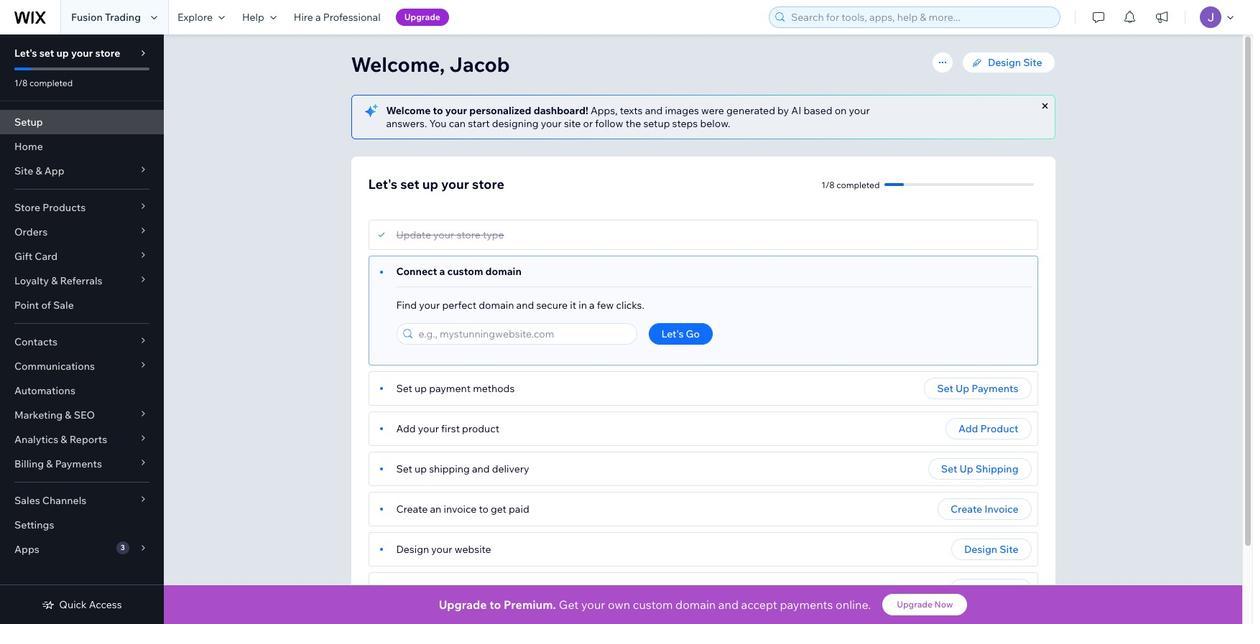 Task type: vqa. For each thing, say whether or not it's contained in the screenshot.


Task type: describe. For each thing, give the bounding box(es) containing it.
quick access button
[[42, 599, 122, 612]]

ai
[[792, 104, 802, 117]]

below.
[[700, 117, 731, 130]]

quick
[[59, 599, 87, 612]]

get
[[491, 503, 507, 516]]

site inside design site link
[[1024, 56, 1043, 69]]

can
[[449, 117, 466, 130]]

set for set up shipping and delivery
[[396, 463, 412, 476]]

settings
[[14, 519, 54, 532]]

hire a professional
[[294, 11, 381, 24]]

apps, texts and images were generated by ai based on your answers. you can start designing your site or follow the setup steps below.
[[386, 104, 870, 130]]

based
[[804, 104, 833, 117]]

let's set up your store inside sidebar element
[[14, 47, 120, 60]]

let's inside sidebar element
[[14, 47, 37, 60]]

0 vertical spatial custom
[[447, 265, 483, 278]]

welcome
[[386, 104, 431, 117]]

design site link
[[962, 52, 1056, 73]]

billing & payments button
[[0, 452, 164, 477]]

welcome to your personalized dashboard!
[[386, 104, 588, 117]]

setup
[[644, 117, 670, 130]]

1 vertical spatial 1/8
[[822, 179, 835, 190]]

billing
[[14, 458, 44, 471]]

loyalty & referrals button
[[0, 269, 164, 293]]

online.
[[836, 598, 871, 612]]

your left site
[[541, 117, 562, 130]]

1 vertical spatial completed
[[837, 179, 880, 190]]

a for professional
[[316, 11, 321, 24]]

website
[[455, 543, 491, 556]]

1 vertical spatial let's
[[368, 176, 398, 193]]

find your perfect domain and secure it in a few clicks.
[[396, 299, 645, 312]]

your right based
[[849, 104, 870, 117]]

personalized
[[470, 104, 532, 117]]

your right find
[[419, 299, 440, 312]]

0 horizontal spatial on
[[511, 584, 523, 597]]

create for create an invoice to get paid
[[396, 503, 428, 516]]

store
[[14, 201, 40, 214]]

2 vertical spatial domain
[[676, 598, 716, 612]]

your left the own
[[581, 598, 605, 612]]

design inside button
[[965, 543, 998, 556]]

upgrade for upgrade
[[404, 12, 441, 22]]

create an invoice to get paid
[[396, 503, 530, 516]]

store products button
[[0, 196, 164, 220]]

analytics
[[14, 433, 58, 446]]

were
[[702, 104, 724, 117]]

apps,
[[591, 104, 618, 117]]

up left payment
[[415, 382, 427, 395]]

site inside the design site button
[[1000, 543, 1019, 556]]

your left the "start"
[[445, 104, 467, 117]]

dashboard!
[[534, 104, 588, 117]]

orders button
[[0, 220, 164, 244]]

sales channels
[[14, 495, 87, 507]]

to for welcome
[[433, 104, 443, 117]]

store inside sidebar element
[[95, 47, 120, 60]]

up inside sidebar element
[[56, 47, 69, 60]]

analytics & reports
[[14, 433, 107, 446]]

get for get started
[[963, 584, 981, 597]]

contacts button
[[0, 330, 164, 354]]

let's inside button
[[662, 328, 684, 341]]

you
[[429, 117, 447, 130]]

update
[[396, 229, 431, 242]]

& for analytics
[[61, 433, 67, 446]]

and left secure
[[517, 299, 534, 312]]

point of sale
[[14, 299, 74, 312]]

delivery
[[492, 463, 530, 476]]

your left website
[[432, 543, 452, 556]]

in
[[579, 299, 587, 312]]

help button
[[234, 0, 285, 35]]

set up shipping
[[941, 463, 1019, 476]]

update your store type
[[396, 229, 504, 242]]

set inside sidebar element
[[39, 47, 54, 60]]

orders
[[14, 226, 48, 239]]

billing & payments
[[14, 458, 102, 471]]

hire
[[294, 11, 313, 24]]

0 horizontal spatial by
[[446, 584, 457, 597]]

sales channels button
[[0, 489, 164, 513]]

explore
[[178, 11, 213, 24]]

your up update your store type
[[441, 176, 469, 193]]

analytics & reports button
[[0, 428, 164, 452]]

it
[[570, 299, 576, 312]]

marketing & seo button
[[0, 403, 164, 428]]

automations link
[[0, 379, 164, 403]]

create invoice button
[[938, 499, 1032, 520]]

invoice
[[985, 503, 1019, 516]]

and inside apps, texts and images were generated by ai based on your answers. you can start designing your site or follow the setup steps below.
[[645, 104, 663, 117]]

e.g., mystunningwebsite.com field
[[414, 324, 632, 344]]

quick access
[[59, 599, 122, 612]]

fusion trading
[[71, 11, 141, 24]]

add your first product
[[396, 423, 500, 436]]

set for set up payment methods
[[396, 382, 412, 395]]

up for shipping
[[960, 463, 974, 476]]

product
[[462, 423, 500, 436]]

1 vertical spatial custom
[[633, 598, 673, 612]]

1 horizontal spatial 1/8 completed
[[822, 179, 880, 190]]

sidebar element
[[0, 35, 164, 625]]

store products
[[14, 201, 86, 214]]

upgrade now button
[[883, 594, 968, 616]]

welcome,
[[351, 52, 445, 77]]

the
[[626, 117, 641, 130]]

1 vertical spatial to
[[479, 503, 489, 516]]

communications button
[[0, 354, 164, 379]]

contacts
[[14, 336, 57, 349]]

get started
[[963, 584, 1019, 597]]

marketing & seo
[[14, 409, 95, 422]]

app
[[44, 165, 64, 178]]

site inside site & app popup button
[[14, 165, 33, 178]]

upgrade for upgrade to premium. get your own custom domain and accept payments online.
[[439, 598, 487, 612]]

premium.
[[504, 598, 556, 612]]

site & app
[[14, 165, 64, 178]]

welcome, jacob
[[351, 52, 510, 77]]



Task type: locate. For each thing, give the bounding box(es) containing it.
up up setup link
[[56, 47, 69, 60]]

payments for set up payments
[[972, 382, 1019, 395]]

design your website
[[396, 543, 491, 556]]

1 vertical spatial store
[[472, 176, 505, 193]]

set for set up payments
[[937, 382, 954, 395]]

create left an
[[396, 503, 428, 516]]

an
[[430, 503, 442, 516]]

0 horizontal spatial a
[[316, 11, 321, 24]]

domain for custom
[[486, 265, 522, 278]]

site
[[564, 117, 581, 130]]

create inside button
[[951, 503, 983, 516]]

to
[[433, 104, 443, 117], [479, 503, 489, 516], [490, 598, 501, 612]]

& left seo
[[65, 409, 72, 422]]

1 horizontal spatial create
[[951, 503, 983, 516]]

2 horizontal spatial to
[[490, 598, 501, 612]]

get left found
[[396, 584, 414, 597]]

loyalty
[[14, 275, 49, 288]]

get inside button
[[963, 584, 981, 597]]

upgrade inside "button"
[[897, 599, 933, 610]]

customers
[[460, 584, 509, 597]]

1 horizontal spatial a
[[440, 265, 445, 278]]

let's up update
[[368, 176, 398, 193]]

create for create invoice
[[951, 503, 983, 516]]

0 horizontal spatial custom
[[447, 265, 483, 278]]

on inside apps, texts and images were generated by ai based on your answers. you can start designing your site or follow the setup steps below.
[[835, 104, 847, 117]]

design site button
[[952, 539, 1032, 561]]

0 vertical spatial to
[[433, 104, 443, 117]]

on
[[835, 104, 847, 117], [511, 584, 523, 597]]

& for billing
[[46, 458, 53, 471]]

set up shipping button
[[929, 459, 1032, 480]]

setup link
[[0, 110, 164, 134]]

to down customers
[[490, 598, 501, 612]]

set
[[396, 382, 412, 395], [937, 382, 954, 395], [396, 463, 412, 476], [941, 463, 958, 476]]

& left reports
[[61, 433, 67, 446]]

& left app
[[36, 165, 42, 178]]

1 horizontal spatial set
[[400, 176, 420, 193]]

1 horizontal spatial on
[[835, 104, 847, 117]]

1 create from the left
[[396, 503, 428, 516]]

texts
[[620, 104, 643, 117]]

add product button
[[946, 418, 1032, 440]]

jacob
[[450, 52, 510, 77]]

2 vertical spatial to
[[490, 598, 501, 612]]

0 vertical spatial store
[[95, 47, 120, 60]]

0 horizontal spatial 1/8
[[14, 78, 28, 88]]

of
[[41, 299, 51, 312]]

0 vertical spatial up
[[956, 382, 970, 395]]

set up update
[[400, 176, 420, 193]]

add left product
[[959, 423, 979, 436]]

to left the get at the left of page
[[479, 503, 489, 516]]

payments
[[780, 598, 833, 612]]

type
[[483, 229, 504, 242]]

1 vertical spatial site
[[14, 165, 33, 178]]

shipping
[[429, 463, 470, 476]]

connect a custom domain
[[396, 265, 522, 278]]

2 horizontal spatial site
[[1024, 56, 1043, 69]]

payments down analytics & reports popup button
[[55, 458, 102, 471]]

reports
[[69, 433, 107, 446]]

communications
[[14, 360, 95, 373]]

& for site
[[36, 165, 42, 178]]

point
[[14, 299, 39, 312]]

Search for tools, apps, help & more... field
[[787, 7, 1056, 27]]

0 horizontal spatial let's set up your store
[[14, 47, 120, 60]]

1/8 inside sidebar element
[[14, 78, 28, 88]]

settings link
[[0, 513, 164, 538]]

own
[[608, 598, 631, 612]]

0 vertical spatial design site
[[988, 56, 1043, 69]]

2 horizontal spatial get
[[963, 584, 981, 597]]

custom up perfect
[[447, 265, 483, 278]]

card
[[35, 250, 58, 263]]

and
[[645, 104, 663, 117], [517, 299, 534, 312], [472, 463, 490, 476], [719, 598, 739, 612]]

apps
[[14, 543, 39, 556]]

set up shipping and delivery
[[396, 463, 530, 476]]

and left delivery
[[472, 463, 490, 476]]

0 horizontal spatial let's
[[14, 47, 37, 60]]

by left ai
[[778, 104, 789, 117]]

up for payments
[[956, 382, 970, 395]]

0 vertical spatial 1/8 completed
[[14, 78, 73, 88]]

create invoice
[[951, 503, 1019, 516]]

design site
[[988, 56, 1043, 69], [965, 543, 1019, 556]]

1 horizontal spatial payments
[[972, 382, 1019, 395]]

0 vertical spatial site
[[1024, 56, 1043, 69]]

now
[[935, 599, 953, 610]]

1 vertical spatial payments
[[55, 458, 102, 471]]

1 horizontal spatial completed
[[837, 179, 880, 190]]

0 horizontal spatial 1/8 completed
[[14, 78, 73, 88]]

find
[[396, 299, 417, 312]]

google
[[526, 584, 560, 597]]

0 vertical spatial let's set up your store
[[14, 47, 120, 60]]

a for custom
[[440, 265, 445, 278]]

0 horizontal spatial site
[[14, 165, 33, 178]]

access
[[89, 599, 122, 612]]

0 horizontal spatial payments
[[55, 458, 102, 471]]

fusion
[[71, 11, 103, 24]]

on right based
[[835, 104, 847, 117]]

let's
[[14, 47, 37, 60], [368, 176, 398, 193], [662, 328, 684, 341]]

connect
[[396, 265, 437, 278]]

answers.
[[386, 117, 427, 130]]

and right texts
[[645, 104, 663, 117]]

0 horizontal spatial add
[[396, 423, 416, 436]]

& for marketing
[[65, 409, 72, 422]]

1 horizontal spatial custom
[[633, 598, 673, 612]]

seo
[[74, 409, 95, 422]]

your inside sidebar element
[[71, 47, 93, 60]]

0 vertical spatial on
[[835, 104, 847, 117]]

store down fusion trading
[[95, 47, 120, 60]]

1 horizontal spatial to
[[479, 503, 489, 516]]

upgrade for upgrade now
[[897, 599, 933, 610]]

0 horizontal spatial to
[[433, 104, 443, 117]]

0 vertical spatial a
[[316, 11, 321, 24]]

shipping
[[976, 463, 1019, 476]]

referrals
[[60, 275, 102, 288]]

get down google at bottom
[[559, 598, 579, 612]]

to left can on the top of page
[[433, 104, 443, 117]]

marketing
[[14, 409, 63, 422]]

get for get found by customers on google
[[396, 584, 414, 597]]

1 vertical spatial let's set up your store
[[368, 176, 505, 193]]

up left shipping
[[960, 463, 974, 476]]

0 vertical spatial set
[[39, 47, 54, 60]]

0 horizontal spatial set
[[39, 47, 54, 60]]

professional
[[323, 11, 381, 24]]

let's up setup
[[14, 47, 37, 60]]

a right 'in'
[[589, 299, 595, 312]]

1 vertical spatial up
[[960, 463, 974, 476]]

create left invoice
[[951, 503, 983, 516]]

add inside button
[[959, 423, 979, 436]]

payments inside button
[[972, 382, 1019, 395]]

upgrade inside button
[[404, 12, 441, 22]]

by inside apps, texts and images were generated by ai based on your answers. you can start designing your site or follow the setup steps below.
[[778, 104, 789, 117]]

2 horizontal spatial a
[[589, 299, 595, 312]]

completed
[[29, 78, 73, 88], [837, 179, 880, 190]]

store up type
[[472, 176, 505, 193]]

payments up product
[[972, 382, 1019, 395]]

let's set up your store down fusion
[[14, 47, 120, 60]]

your left first at the left bottom of page
[[418, 423, 439, 436]]

add for add your first product
[[396, 423, 416, 436]]

set for set up shipping
[[941, 463, 958, 476]]

1 vertical spatial design site
[[965, 543, 1019, 556]]

upgrade to premium. get your own custom domain and accept payments online.
[[439, 598, 871, 612]]

domain up find your perfect domain and secure it in a few clicks.
[[486, 265, 522, 278]]

products
[[43, 201, 86, 214]]

on up the premium.
[[511, 584, 523, 597]]

by right found
[[446, 584, 457, 597]]

2 add from the left
[[959, 423, 979, 436]]

channels
[[42, 495, 87, 507]]

help
[[242, 11, 264, 24]]

2 horizontal spatial let's
[[662, 328, 684, 341]]

upgrade up the welcome, jacob on the top left of the page
[[404, 12, 441, 22]]

1 horizontal spatial 1/8
[[822, 179, 835, 190]]

up up the add product in the bottom of the page
[[956, 382, 970, 395]]

your down fusion
[[71, 47, 93, 60]]

upgrade down get found by customers on google
[[439, 598, 487, 612]]

0 vertical spatial let's
[[14, 47, 37, 60]]

1 vertical spatial set
[[400, 176, 420, 193]]

2 vertical spatial let's
[[662, 328, 684, 341]]

automations
[[14, 385, 75, 397]]

sales
[[14, 495, 40, 507]]

custom right the own
[[633, 598, 673, 612]]

0 horizontal spatial completed
[[29, 78, 73, 88]]

payments inside dropdown button
[[55, 458, 102, 471]]

get left started
[[963, 584, 981, 597]]

upgrade left now
[[897, 599, 933, 610]]

1 vertical spatial a
[[440, 265, 445, 278]]

paid
[[509, 503, 530, 516]]

& right billing
[[46, 458, 53, 471]]

up up update
[[422, 176, 438, 193]]

let's set up your store
[[14, 47, 120, 60], [368, 176, 505, 193]]

few
[[597, 299, 614, 312]]

methods
[[473, 382, 515, 395]]

1 horizontal spatial by
[[778, 104, 789, 117]]

setup
[[14, 116, 43, 129]]

a right hire
[[316, 11, 321, 24]]

custom
[[447, 265, 483, 278], [633, 598, 673, 612]]

completed inside sidebar element
[[29, 78, 73, 88]]

home link
[[0, 134, 164, 159]]

1 horizontal spatial get
[[559, 598, 579, 612]]

0 vertical spatial by
[[778, 104, 789, 117]]

2 create from the left
[[951, 503, 983, 516]]

0 vertical spatial domain
[[486, 265, 522, 278]]

set up payment methods
[[396, 382, 515, 395]]

1/8 completed inside sidebar element
[[14, 78, 73, 88]]

& for loyalty
[[51, 275, 58, 288]]

upgrade now
[[897, 599, 953, 610]]

your right update
[[433, 229, 454, 242]]

1 horizontal spatial let's set up your store
[[368, 176, 505, 193]]

domain left accept
[[676, 598, 716, 612]]

images
[[665, 104, 699, 117]]

design site inside button
[[965, 543, 1019, 556]]

1 vertical spatial 1/8 completed
[[822, 179, 880, 190]]

add for add product
[[959, 423, 979, 436]]

0 vertical spatial 1/8
[[14, 78, 28, 88]]

domain for perfect
[[479, 299, 514, 312]]

create
[[396, 503, 428, 516], [951, 503, 983, 516]]

up
[[956, 382, 970, 395], [960, 463, 974, 476]]

and left accept
[[719, 598, 739, 612]]

1 horizontal spatial site
[[1000, 543, 1019, 556]]

add product
[[959, 423, 1019, 436]]

let's left go
[[662, 328, 684, 341]]

or
[[583, 117, 593, 130]]

site
[[1024, 56, 1043, 69], [14, 165, 33, 178], [1000, 543, 1019, 556]]

payments for billing & payments
[[55, 458, 102, 471]]

& right loyalty
[[51, 275, 58, 288]]

add left first at the left bottom of page
[[396, 423, 416, 436]]

set up setup
[[39, 47, 54, 60]]

upgrade button
[[396, 9, 449, 26]]

0 horizontal spatial create
[[396, 503, 428, 516]]

0 vertical spatial payments
[[972, 382, 1019, 395]]

2 vertical spatial a
[[589, 299, 595, 312]]

1 horizontal spatial add
[[959, 423, 979, 436]]

accept
[[742, 598, 778, 612]]

1 vertical spatial domain
[[479, 299, 514, 312]]

a right connect
[[440, 265, 445, 278]]

gift card button
[[0, 244, 164, 269]]

&
[[36, 165, 42, 178], [51, 275, 58, 288], [65, 409, 72, 422], [61, 433, 67, 446], [46, 458, 53, 471]]

up
[[56, 47, 69, 60], [422, 176, 438, 193], [415, 382, 427, 395], [415, 463, 427, 476]]

clicks.
[[616, 299, 645, 312]]

1 vertical spatial by
[[446, 584, 457, 597]]

store
[[95, 47, 120, 60], [472, 176, 505, 193], [457, 229, 481, 242]]

2 vertical spatial site
[[1000, 543, 1019, 556]]

0 horizontal spatial get
[[396, 584, 414, 597]]

domain right perfect
[[479, 299, 514, 312]]

sale
[[53, 299, 74, 312]]

store left type
[[457, 229, 481, 242]]

to for upgrade
[[490, 598, 501, 612]]

1/8
[[14, 78, 28, 88], [822, 179, 835, 190]]

design
[[988, 56, 1021, 69], [396, 543, 429, 556], [965, 543, 998, 556]]

1 horizontal spatial let's
[[368, 176, 398, 193]]

3
[[121, 543, 125, 553]]

2 vertical spatial store
[[457, 229, 481, 242]]

1 vertical spatial on
[[511, 584, 523, 597]]

1 add from the left
[[396, 423, 416, 436]]

let's set up your store up update your store type
[[368, 176, 505, 193]]

up left shipping
[[415, 463, 427, 476]]

0 vertical spatial completed
[[29, 78, 73, 88]]



